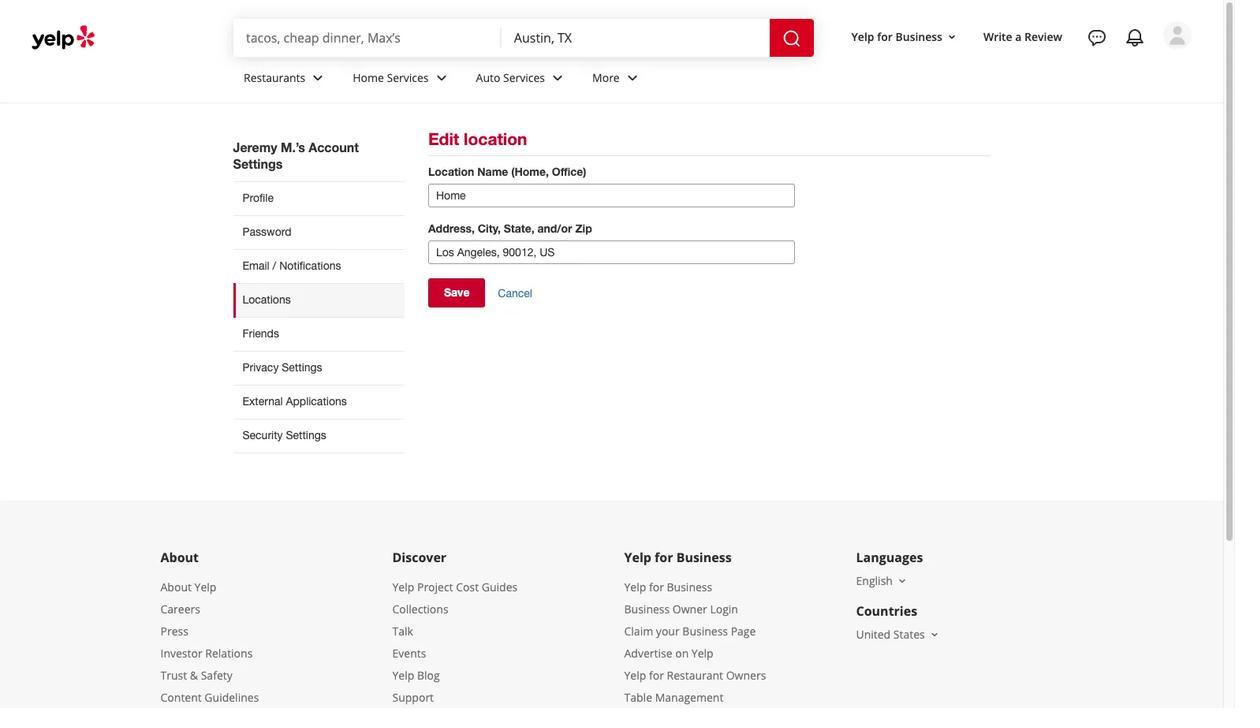 Task type: locate. For each thing, give the bounding box(es) containing it.
email / notifications
[[243, 260, 341, 272]]

yelp up yelp for business link
[[625, 549, 652, 566]]

16 chevron down v2 image
[[896, 575, 909, 588]]

owner
[[673, 602, 708, 617]]

talk
[[393, 624, 413, 639]]

0 vertical spatial yelp for business
[[852, 29, 943, 44]]

business owner login link
[[625, 602, 739, 617]]

jeremy
[[233, 140, 277, 155]]

3 24 chevron down v2 image from the left
[[623, 68, 642, 87]]

english button
[[857, 574, 909, 589]]

0 horizontal spatial 24 chevron down v2 image
[[309, 68, 328, 87]]

&
[[190, 668, 198, 683]]

services
[[387, 70, 429, 85], [503, 70, 545, 85]]

profile
[[243, 192, 274, 204]]

16 chevron down v2 image for yelp for business
[[946, 30, 959, 43]]

services for auto services
[[503, 70, 545, 85]]

review
[[1025, 29, 1063, 44]]

services left 24 chevron down v2 image
[[387, 70, 429, 85]]

search image
[[782, 29, 801, 48]]

owners
[[726, 668, 766, 683]]

1 services from the left
[[387, 70, 429, 85]]

address, city, state, and/or zip
[[428, 222, 592, 235]]

email
[[243, 260, 270, 272]]

auto
[[476, 70, 501, 85]]

jeremy m. image
[[1164, 21, 1192, 50]]

0 horizontal spatial services
[[387, 70, 429, 85]]

save button
[[428, 279, 486, 308]]

1 horizontal spatial 16 chevron down v2 image
[[946, 30, 959, 43]]

office)
[[552, 165, 587, 178]]

yelp for business business owner login claim your business page advertise on yelp yelp for restaurant owners table management
[[625, 580, 766, 705]]

0 vertical spatial about
[[161, 549, 199, 566]]

yelp for restaurant owners link
[[625, 668, 766, 683]]

yelp down events on the bottom left of page
[[393, 668, 415, 683]]

about inside about yelp careers press investor relations trust & safety content guidelines
[[161, 580, 192, 595]]

yelp up careers link
[[195, 580, 217, 595]]

settings down jeremy
[[233, 156, 283, 171]]

none field up more link
[[514, 29, 757, 47]]

None field
[[246, 29, 489, 47], [514, 29, 757, 47]]

0 horizontal spatial yelp for business
[[625, 549, 732, 566]]

1 24 chevron down v2 image from the left
[[309, 68, 328, 87]]

settings
[[233, 156, 283, 171], [282, 361, 322, 374], [286, 429, 327, 442]]

yelp for business
[[852, 29, 943, 44], [625, 549, 732, 566]]

16 chevron down v2 image right states
[[928, 629, 941, 641]]

Near text field
[[514, 29, 757, 47]]

24 chevron down v2 image inside auto services link
[[548, 68, 567, 87]]

messages image
[[1088, 28, 1107, 47]]

1 vertical spatial yelp for business
[[625, 549, 732, 566]]

about
[[161, 549, 199, 566], [161, 580, 192, 595]]

yelp up collections link
[[393, 580, 415, 595]]

home
[[353, 70, 384, 85]]

yelp inside about yelp careers press investor relations trust & safety content guidelines
[[195, 580, 217, 595]]

1 horizontal spatial yelp for business
[[852, 29, 943, 44]]

24 chevron down v2 image right restaurants
[[309, 68, 328, 87]]

0 vertical spatial 16 chevron down v2 image
[[946, 30, 959, 43]]

content
[[161, 690, 202, 705]]

0 vertical spatial settings
[[233, 156, 283, 171]]

1 vertical spatial 16 chevron down v2 image
[[928, 629, 941, 641]]

edit
[[428, 129, 459, 149]]

services right auto at the left top of page
[[503, 70, 545, 85]]

write a review link
[[978, 23, 1069, 51]]

2 none field from the left
[[514, 29, 757, 47]]

None text field
[[428, 184, 795, 208]]

countries
[[857, 603, 918, 620]]

2 horizontal spatial 24 chevron down v2 image
[[623, 68, 642, 87]]

1 horizontal spatial 24 chevron down v2 image
[[548, 68, 567, 87]]

24 chevron down v2 image right the more
[[623, 68, 642, 87]]

external
[[243, 395, 283, 408]]

support link
[[393, 690, 434, 705]]

1 none field from the left
[[246, 29, 489, 47]]

2 vertical spatial settings
[[286, 429, 327, 442]]

24 chevron down v2 image inside restaurants link
[[309, 68, 328, 87]]

united
[[857, 627, 891, 642]]

24 chevron down v2 image right auto services
[[548, 68, 567, 87]]

guides
[[482, 580, 518, 595]]

2 about from the top
[[161, 580, 192, 595]]

jeremy m.'s account settings
[[233, 140, 359, 171]]

none field up home
[[246, 29, 489, 47]]

16 chevron down v2 image inside yelp for business button
[[946, 30, 959, 43]]

restaurants link
[[231, 57, 340, 103]]

restaurants
[[244, 70, 306, 85]]

save
[[444, 286, 470, 299]]

about up careers link
[[161, 580, 192, 595]]

restaurant
[[667, 668, 724, 683]]

talk link
[[393, 624, 413, 639]]

settings down applications
[[286, 429, 327, 442]]

0 horizontal spatial none field
[[246, 29, 489, 47]]

password link
[[233, 215, 405, 249]]

profile link
[[233, 181, 405, 215]]

None search field
[[234, 19, 817, 57]]

privacy settings
[[243, 361, 322, 374]]

for
[[878, 29, 893, 44], [655, 549, 673, 566], [649, 580, 664, 595], [649, 668, 664, 683]]

1 horizontal spatial services
[[503, 70, 545, 85]]

state,
[[504, 222, 535, 235]]

auto services
[[476, 70, 545, 85]]

none field find
[[246, 29, 489, 47]]

yelp project cost guides link
[[393, 580, 518, 595]]

business
[[896, 29, 943, 44], [677, 549, 732, 566], [667, 580, 713, 595], [625, 602, 670, 617], [683, 624, 728, 639]]

yelp for business inside button
[[852, 29, 943, 44]]

24 chevron down v2 image
[[309, 68, 328, 87], [548, 68, 567, 87], [623, 68, 642, 87]]

notifications
[[279, 260, 341, 272]]

settings inside jeremy m.'s account settings
[[233, 156, 283, 171]]

privacy settings link
[[233, 351, 405, 385]]

a
[[1016, 29, 1022, 44]]

table management link
[[625, 690, 724, 705]]

external applications link
[[233, 385, 405, 419]]

for inside button
[[878, 29, 893, 44]]

location name (home, office)
[[428, 165, 587, 178]]

yelp right on
[[692, 646, 714, 661]]

collections link
[[393, 602, 449, 617]]

16 chevron down v2 image
[[946, 30, 959, 43], [928, 629, 941, 641]]

notifications image
[[1126, 28, 1145, 47]]

16 chevron down v2 image left the write
[[946, 30, 959, 43]]

1 vertical spatial settings
[[282, 361, 322, 374]]

2 services from the left
[[503, 70, 545, 85]]

discover
[[393, 549, 447, 566]]

16 chevron down v2 image inside "united states" popup button
[[928, 629, 941, 641]]

2 24 chevron down v2 image from the left
[[548, 68, 567, 87]]

about up about yelp link
[[161, 549, 199, 566]]

united states
[[857, 627, 925, 642]]

1 horizontal spatial none field
[[514, 29, 757, 47]]

about for about yelp careers press investor relations trust & safety content guidelines
[[161, 580, 192, 595]]

yelp right search icon
[[852, 29, 875, 44]]

24 chevron down v2 image inside more link
[[623, 68, 642, 87]]

1 vertical spatial about
[[161, 580, 192, 595]]

locations link
[[233, 283, 405, 317]]

safety
[[201, 668, 233, 683]]

1 about from the top
[[161, 549, 199, 566]]

None text field
[[428, 241, 795, 264]]

0 horizontal spatial 16 chevron down v2 image
[[928, 629, 941, 641]]

privacy
[[243, 361, 279, 374]]

about yelp careers press investor relations trust & safety content guidelines
[[161, 580, 259, 705]]

/
[[273, 260, 276, 272]]

trust & safety link
[[161, 668, 233, 683]]

settings up external applications
[[282, 361, 322, 374]]

press link
[[161, 624, 188, 639]]

cancel
[[498, 287, 533, 299]]



Task type: describe. For each thing, give the bounding box(es) containing it.
security
[[243, 429, 283, 442]]

states
[[894, 627, 925, 642]]

yelp project cost guides collections talk events yelp blog support
[[393, 580, 518, 705]]

24 chevron down v2 image
[[432, 68, 451, 87]]

collections
[[393, 602, 449, 617]]

city,
[[478, 222, 501, 235]]

yelp inside button
[[852, 29, 875, 44]]

guidelines
[[205, 690, 259, 705]]

page
[[731, 624, 756, 639]]

location
[[464, 129, 528, 149]]

home services link
[[340, 57, 464, 103]]

user actions element
[[839, 20, 1214, 117]]

(home,
[[511, 165, 549, 178]]

services for home services
[[387, 70, 429, 85]]

blog
[[417, 668, 440, 683]]

about for about
[[161, 549, 199, 566]]

24 chevron down v2 image for auto services
[[548, 68, 567, 87]]

zip
[[576, 222, 592, 235]]

yelp up table
[[625, 668, 646, 683]]

more
[[593, 70, 620, 85]]

trust
[[161, 668, 187, 683]]

location
[[428, 165, 474, 178]]

on
[[676, 646, 689, 661]]

write a review
[[984, 29, 1063, 44]]

yelp blog link
[[393, 668, 440, 683]]

home services
[[353, 70, 429, 85]]

languages
[[857, 549, 923, 566]]

friends
[[243, 327, 279, 340]]

settings for security
[[286, 429, 327, 442]]

24 chevron down v2 image for restaurants
[[309, 68, 328, 87]]

write
[[984, 29, 1013, 44]]

cost
[[456, 580, 479, 595]]

events link
[[393, 646, 426, 661]]

investor relations link
[[161, 646, 253, 661]]

business inside button
[[896, 29, 943, 44]]

events
[[393, 646, 426, 661]]

cancel link
[[498, 287, 533, 301]]

yelp for business button
[[846, 23, 965, 51]]

careers
[[161, 602, 200, 617]]

relations
[[205, 646, 253, 661]]

login
[[710, 602, 739, 617]]

table
[[625, 690, 653, 705]]

advertise
[[625, 646, 673, 661]]

address,
[[428, 222, 475, 235]]

none field near
[[514, 29, 757, 47]]

english
[[857, 574, 893, 589]]

united states button
[[857, 627, 941, 642]]

auto services link
[[464, 57, 580, 103]]

business categories element
[[231, 57, 1192, 103]]

support
[[393, 690, 434, 705]]

claim
[[625, 624, 654, 639]]

settings for privacy
[[282, 361, 322, 374]]

16 chevron down v2 image for united states
[[928, 629, 941, 641]]

about yelp link
[[161, 580, 217, 595]]

yelp up claim
[[625, 580, 646, 595]]

press
[[161, 624, 188, 639]]

account
[[309, 140, 359, 155]]

investor
[[161, 646, 203, 661]]

Find text field
[[246, 29, 489, 47]]

external applications
[[243, 395, 347, 408]]

locations
[[243, 293, 291, 306]]

claim your business page link
[[625, 624, 756, 639]]

careers link
[[161, 602, 200, 617]]

24 chevron down v2 image for more
[[623, 68, 642, 87]]

edit location
[[428, 129, 528, 149]]

friends link
[[233, 317, 405, 351]]

management
[[655, 690, 724, 705]]

name
[[478, 165, 508, 178]]

and/or
[[538, 222, 573, 235]]

your
[[656, 624, 680, 639]]

content guidelines link
[[161, 690, 259, 705]]

email / notifications link
[[233, 249, 405, 283]]

m.'s
[[281, 140, 305, 155]]

security settings link
[[233, 419, 405, 454]]

advertise on yelp link
[[625, 646, 714, 661]]

security settings
[[243, 429, 327, 442]]



Task type: vqa. For each thing, say whether or not it's contained in the screenshot.


